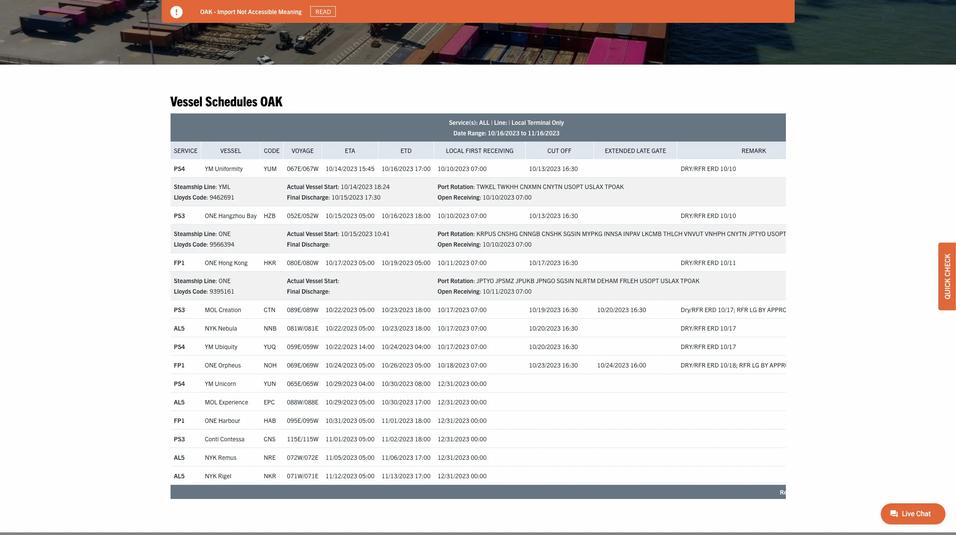 Task type: vqa. For each thing, say whether or not it's contained in the screenshot.
32
no



Task type: describe. For each thing, give the bounding box(es) containing it.
receiving inside port rotation : twkel twkhh cnxmn cnytn usopt uslax tpoak open receiving : 10/10/2023 07:00
[[453, 193, 480, 201]]

10/23/2023 18:00 for 089e/089w
[[382, 305, 431, 313]]

deham
[[597, 277, 618, 285]]

17:00 for 11/13/2023 17:00
[[415, 472, 431, 479]]

port rotation : twkel twkhh cnxmn cnytn usopt uslax tpoak open receiving : 10/10/2023 07:00
[[438, 182, 624, 201]]

00:00 for 11/13/2023 17:00
[[471, 472, 487, 479]]

one inside steamship line : one lloyds code : 9566394
[[219, 230, 231, 237]]

10/15/2023 inside actual vessel start : 10/15/2023 10:41 final discharge :
[[341, 230, 373, 237]]

0 vertical spatial 10/20/2023
[[597, 305, 629, 313]]

quick
[[943, 278, 952, 299]]

04:00 for 10/24/2023 04:00
[[415, 342, 431, 350]]

one harbour
[[205, 416, 240, 424]]

lg for 10/17;
[[750, 305, 757, 313]]

17:00 for 10/16/2023 17:00
[[415, 164, 431, 172]]

nyk nebula
[[205, 324, 237, 332]]

eta
[[345, 146, 355, 154]]

07:00 for 089e/089w
[[471, 305, 487, 313]]

vessel for steamship line : one lloyds code : 9395161
[[306, 277, 323, 285]]

quick check
[[943, 254, 952, 299]]

dry/rfr erd 10/17; rfr lg by approval
[[681, 305, 797, 313]]

nre
[[264, 453, 276, 461]]

12/31/2023 for 11/13/2023 17:00
[[438, 472, 469, 479]]

10/16/2023 inside service(s): all | line: | local terminal only date range: 10/16/2023 to 11/16/2023
[[488, 129, 520, 137]]

open inside the port rotation : jptyo jpsmz jpukb jpngo sgsin nlrtm deham frleh usopt uslax tpoak open receiving : 10/11/2023 07:00
[[438, 287, 452, 295]]

10/20/2023 for 10/24/2023 04:00
[[529, 342, 561, 350]]

11/05/2023 05:00
[[326, 453, 375, 461]]

11/16/2023
[[528, 129, 560, 137]]

05:00 for 095e/095w
[[359, 416, 375, 424]]

start for : 10/14/2023 18:24
[[324, 182, 338, 190]]

al5 for nyk nebula
[[174, 324, 185, 332]]

10/31/2023 05:00
[[326, 416, 375, 424]]

one for harbour
[[205, 416, 217, 424]]

067e/067w
[[287, 164, 319, 172]]

jptyo inside port rotation : krpus cnshg cnngb cnshk sgsin mypkg innsa inpav lkcmb thlch vnvut vnhph cnytn jptyo usopt uslax tpoak open receiving : 10/10/2023 07:00
[[748, 230, 766, 237]]

uslax inside the port rotation : jptyo jpsmz jpukb jpngo sgsin nlrtm deham frleh usopt uslax tpoak open receiving : 10/11/2023 07:00
[[661, 277, 679, 285]]

15:45
[[359, 164, 375, 172]]

0 vertical spatial 10/14/2023
[[326, 164, 357, 172]]

cut
[[548, 146, 559, 154]]

dry/rfr for 10/16/2023 17:00
[[681, 164, 706, 172]]

059e/059w
[[287, 342, 319, 350]]

code up yum
[[264, 146, 280, 154]]

line for 9462691
[[204, 182, 215, 190]]

mol creation
[[205, 305, 241, 313]]

usopt inside port rotation : krpus cnshg cnngb cnshk sgsin mypkg innsa inpav lkcmb thlch vnvut vnhph cnytn jptyo usopt uslax tpoak open receiving : 10/10/2023 07:00
[[767, 230, 787, 237]]

10/22/2023 for 081w/081e
[[326, 324, 357, 332]]

discharge for : 10/15/2023 17:30
[[302, 193, 328, 201]]

schedules
[[205, 92, 258, 109]]

hab
[[264, 416, 276, 424]]

steamship line : one lloyds code : 9395161
[[174, 277, 234, 295]]

steamship line : one lloyds code : 9566394
[[174, 230, 234, 248]]

05:00 for 088w/088e
[[359, 398, 375, 406]]

ctn
[[264, 305, 276, 313]]

actual for actual vessel start : 10/14/2023 18:24 final discharge : 10/15/2023 17:30
[[287, 182, 304, 190]]

nyk rigel
[[205, 472, 231, 479]]

final inside actual vessel start : final discharge :
[[287, 287, 300, 295]]

dry/rfr
[[681, 305, 703, 313]]

10/24/2023 for 10/24/2023 16:00
[[597, 361, 629, 369]]

yun
[[264, 379, 276, 387]]

05:00 for 071w/071e
[[359, 472, 375, 479]]

10/26/2023 05:00
[[382, 361, 431, 369]]

16:30 for 052e/052w
[[562, 211, 578, 219]]

088w/088e
[[287, 398, 319, 406]]

12/31/2023 00:00 for 10/30/2023 08:00
[[438, 379, 487, 387]]

actual for actual vessel start : 10/15/2023 10:41 final discharge :
[[287, 230, 304, 237]]

epc
[[264, 398, 275, 406]]

twkhh
[[497, 182, 519, 190]]

port rotation : jptyo jpsmz jpukb jpngo sgsin nlrtm deham frleh usopt uslax tpoak open receiving : 10/11/2023 07:00
[[438, 277, 700, 295]]

voyage
[[292, 146, 314, 154]]

receiving inside the port rotation : jptyo jpsmz jpukb jpngo sgsin nlrtm deham frleh usopt uslax tpoak open receiving : 10/11/2023 07:00
[[453, 287, 480, 295]]

cns
[[264, 435, 276, 443]]

cnshk
[[542, 230, 562, 237]]

10/17 for 10/23/2023 18:00
[[720, 324, 736, 332]]

one for hong
[[205, 258, 217, 266]]

11/01/2023 18:00
[[382, 416, 431, 424]]

10/15/2023 05:00
[[326, 211, 375, 219]]

10/17;
[[718, 305, 736, 313]]

ps4 for ym uniformity
[[174, 164, 185, 172]]

10/17/2023 07:00 for 081w/081e
[[438, 324, 487, 332]]

steamship for steamship line : yml lloyds code : 9462691
[[174, 182, 203, 190]]

one for orpheus
[[205, 361, 217, 369]]

tpoak inside port rotation : krpus cnshg cnngb cnshk sgsin mypkg innsa inpav lkcmb thlch vnvut vnhph cnytn jptyo usopt uslax tpoak open receiving : 10/10/2023 07:00
[[808, 230, 827, 237]]

11/06/2023
[[382, 453, 413, 461]]

10/16/2023 18:00
[[382, 211, 431, 219]]

11/02/2023
[[382, 435, 413, 443]]

081w/081e
[[287, 324, 319, 332]]

07:00 for 081w/081e
[[471, 324, 487, 332]]

ps4 for ym unicorn
[[174, 379, 185, 387]]

10/18/2023
[[438, 361, 469, 369]]

ps3 for mol creation
[[174, 305, 185, 313]]

10/22/2023 05:00 for 081w/081e
[[326, 324, 375, 332]]

dry/rfr for 10/16/2023 18:00
[[681, 211, 706, 219]]

one inside steamship line : one lloyds code : 9395161
[[219, 277, 231, 285]]

vessel schedules oak
[[170, 92, 282, 109]]

displayed
[[804, 488, 830, 496]]

9566394
[[210, 240, 234, 248]]

nlrtm
[[576, 277, 596, 285]]

ym ubiquity
[[205, 342, 237, 350]]

fp1 for one harbour
[[174, 416, 185, 424]]

cnshg
[[498, 230, 518, 237]]

dry/rfr erd 10/17 for 10/24/2023 04:00
[[681, 342, 736, 350]]

line for 9395161
[[204, 277, 215, 285]]

tpoak inside port rotation : twkel twkhh cnxmn cnytn usopt uslax tpoak open receiving : 10/10/2023 07:00
[[605, 182, 624, 190]]

2 | from the left
[[509, 118, 510, 126]]

open inside port rotation : twkel twkhh cnxmn cnytn usopt uslax tpoak open receiving : 10/10/2023 07:00
[[438, 193, 452, 201]]

solid image
[[170, 6, 183, 18]]

10/10 for 10/16/2023 18:00
[[720, 211, 736, 219]]

conti contessa
[[205, 435, 245, 443]]

to
[[521, 129, 526, 137]]

16:00
[[630, 361, 646, 369]]

accessible
[[248, 7, 277, 15]]

12/31/2023 00:00 for 10/30/2023 17:00
[[438, 398, 487, 406]]

local inside service(s): all | line: | local terminal only date range: 10/16/2023 to 11/16/2023
[[512, 118, 526, 126]]

ym for ym unicorn
[[205, 379, 214, 387]]

10/24/2023 for 10/24/2023 04:00
[[382, 342, 413, 350]]

hzb
[[264, 211, 276, 219]]

line for 9566394
[[204, 230, 215, 237]]

095e/095w
[[287, 416, 319, 424]]

terminal
[[528, 118, 551, 126]]

10/17/2023 for 081w/081e
[[438, 324, 469, 332]]

11/12/2023
[[326, 472, 357, 479]]

10/30/2023 for 10/30/2023 17:00
[[382, 398, 413, 406]]

12/31/2023 for 11/01/2023 18:00
[[438, 416, 469, 424]]

discharge for :
[[302, 240, 328, 248]]

10/11
[[720, 258, 736, 266]]

range:
[[468, 129, 486, 137]]

16:30 for 089e/089w
[[562, 305, 578, 313]]

16:30 for 067e/067w
[[562, 164, 578, 172]]

16:30 for 080e/080w
[[562, 258, 578, 266]]

0 horizontal spatial local
[[446, 146, 464, 154]]

07:00 for 059e/059w
[[471, 342, 487, 350]]

14:00
[[359, 342, 375, 350]]

al5 for nyk rigel
[[174, 472, 185, 479]]

00:00 for 11/06/2023 17:00
[[471, 453, 487, 461]]

1 horizontal spatial oak
[[260, 92, 282, 109]]

inpav
[[623, 230, 640, 237]]

07:00 inside port rotation : twkel twkhh cnxmn cnytn usopt uslax tpoak open receiving : 10/10/2023 07:00
[[516, 193, 532, 201]]

10/19/2023 for 10/19/2023 16:30
[[529, 305, 561, 313]]

line:
[[494, 118, 507, 126]]

0 vertical spatial 10/20/2023 16:30
[[597, 305, 646, 313]]

10/23/2023 16:30
[[529, 361, 578, 369]]

all
[[479, 118, 490, 126]]

11/02/2023 18:00
[[382, 435, 431, 443]]

receiving down service(s): all | line: | local terminal only date range: 10/16/2023 to 11/16/2023 at the top of the page
[[483, 146, 514, 154]]

contessa
[[220, 435, 245, 443]]

11/12/2023 05:00
[[326, 472, 375, 479]]

10/22/2023 05:00 for 089e/089w
[[326, 305, 375, 313]]

12/31/2023 00:00 for 11/02/2023 18:00
[[438, 435, 487, 443]]

mypkg
[[582, 230, 603, 237]]

05:00 for 052e/052w
[[359, 211, 375, 219]]

innsa
[[604, 230, 622, 237]]

code for steamship line : one lloyds code : 9395161
[[193, 287, 207, 295]]

al5 for nyk remus
[[174, 453, 185, 461]]

10/30/2023 08:00
[[382, 379, 431, 387]]

10/19/2023 for 10/19/2023 05:00
[[382, 258, 413, 266]]

17:00 for 10/30/2023 17:00
[[415, 398, 431, 406]]

conti
[[205, 435, 219, 443]]

port for port rotation : jptyo jpsmz jpukb jpngo sgsin nlrtm deham frleh usopt uslax tpoak open receiving : 10/11/2023 07:00
[[438, 277, 449, 285]]

0 horizontal spatial oak
[[200, 7, 212, 15]]

ps3 for one hangzhou bay
[[174, 211, 185, 219]]

ym uniformity
[[205, 164, 243, 172]]

10/17/2023 07:00 for 089e/089w
[[438, 305, 487, 313]]

-
[[214, 7, 216, 15]]

thlch
[[663, 230, 683, 237]]

not
[[237, 7, 247, 15]]

089e/089w
[[287, 305, 319, 313]]

rotation for : jptyo jpsmz jpukb jpngo sgsin nlrtm deham frleh usopt uslax tpoak
[[450, 277, 473, 285]]

10/19/2023 16:30
[[529, 305, 578, 313]]

twkel
[[477, 182, 496, 190]]

05:00 for 089e/089w
[[359, 305, 375, 313]]

unicorn
[[215, 379, 236, 387]]

hkr
[[264, 258, 276, 266]]

10/14/2023 inside actual vessel start : 10/14/2023 18:24 final discharge : 10/15/2023 17:30
[[341, 182, 373, 190]]



Task type: locate. For each thing, give the bounding box(es) containing it.
2 vertical spatial discharge
[[302, 287, 328, 295]]

1 vertical spatial rotation
[[450, 230, 473, 237]]

mol for mol creation
[[205, 305, 217, 313]]

1 mol from the top
[[205, 305, 217, 313]]

2 vertical spatial 10/20/2023 16:30
[[529, 342, 578, 350]]

10/29/2023 05:00
[[326, 398, 375, 406]]

10/19/2023 down jpngo
[[529, 305, 561, 313]]

al5
[[174, 324, 185, 332], [174, 398, 185, 406], [174, 453, 185, 461], [174, 472, 185, 479]]

dry/rfr erd 10/17
[[681, 324, 736, 332], [681, 342, 736, 350]]

10/16/2023 up "10:41"
[[382, 211, 413, 219]]

code left 9395161
[[193, 287, 207, 295]]

1 open from the top
[[438, 193, 452, 201]]

3 17:00 from the top
[[415, 453, 431, 461]]

1 horizontal spatial |
[[509, 118, 510, 126]]

dry/rfr erd 10/11
[[681, 258, 736, 266]]

cnytn right cnxmn
[[543, 182, 563, 190]]

3 final from the top
[[287, 287, 300, 295]]

line left yml in the left of the page
[[204, 182, 215, 190]]

1 vertical spatial ym
[[205, 342, 214, 350]]

1 vertical spatial cnytn
[[727, 230, 747, 237]]

noh
[[264, 361, 277, 369]]

ym left the unicorn
[[205, 379, 214, 387]]

10/20/2023 16:30 down '10/19/2023 16:30'
[[529, 324, 578, 332]]

04:00 up "10/29/2023 05:00"
[[359, 379, 375, 387]]

jptyo
[[748, 230, 766, 237], [477, 277, 494, 285]]

one left hangzhou
[[205, 211, 217, 219]]

nyk for nyk nebula
[[205, 324, 217, 332]]

by
[[759, 305, 766, 313], [761, 361, 768, 369]]

0 vertical spatial cnytn
[[543, 182, 563, 190]]

jptyo left the jpsmz
[[477, 277, 494, 285]]

0 horizontal spatial 10/11/2023
[[438, 258, 469, 266]]

3 ps4 from the top
[[174, 379, 185, 387]]

10/15/2023 down actual vessel start : 10/14/2023 18:24 final discharge : 10/15/2023 17:30 at the top left of the page
[[326, 211, 357, 219]]

lloyds left the 9566394
[[174, 240, 191, 248]]

1 10/17 from the top
[[720, 324, 736, 332]]

1 vertical spatial dry/rfr erd 10/10
[[681, 211, 736, 219]]

ps3 down steamship line : one lloyds code : 9395161
[[174, 305, 185, 313]]

2 00:00 from the top
[[471, 398, 487, 406]]

lloyds for steamship line : one lloyds code : 9395161
[[174, 287, 191, 295]]

10/20/2023 down '10/19/2023 16:30'
[[529, 324, 561, 332]]

10/18/2023 07:00
[[438, 361, 487, 369]]

code inside steamship line : one lloyds code : 9395161
[[193, 287, 207, 295]]

0 horizontal spatial cnytn
[[543, 182, 563, 190]]

3 10/22/2023 from the top
[[326, 342, 357, 350]]

lloyds inside steamship line : one lloyds code : 9395161
[[174, 287, 191, 295]]

1 12/31/2023 00:00 from the top
[[438, 379, 487, 387]]

ym left the ubiquity at the left bottom of the page
[[205, 342, 214, 350]]

ps4 down service
[[174, 164, 185, 172]]

10/22/2023 up 10/22/2023 14:00
[[326, 324, 357, 332]]

4 al5 from the top
[[174, 472, 185, 479]]

18:00 for 10/19/2023 16:30
[[415, 305, 431, 313]]

lloyds for steamship line : one lloyds code : 9566394
[[174, 240, 191, 248]]

00:00 for 10/30/2023 17:00
[[471, 398, 487, 406]]

dry/rfr erd 10/10 for 10/16/2023 17:00
[[681, 164, 736, 172]]

rigel
[[218, 472, 231, 479]]

3 nyk from the top
[[205, 472, 217, 479]]

krpus
[[477, 230, 496, 237]]

start for :
[[324, 277, 338, 285]]

vessel inside actual vessel start : 10/14/2023 18:24 final discharge : 10/15/2023 17:30
[[306, 182, 323, 190]]

orpheus
[[218, 361, 241, 369]]

00:00 for 11/02/2023 18:00
[[471, 435, 487, 443]]

10/10/2023 07:00 down first
[[438, 164, 487, 172]]

10/22/2023 up 10/24/2023 05:00
[[326, 342, 357, 350]]

uslax inside port rotation : twkel twkhh cnxmn cnytn usopt uslax tpoak open receiving : 10/10/2023 07:00
[[585, 182, 603, 190]]

5 18:00 from the top
[[415, 435, 431, 443]]

9395161
[[210, 287, 234, 295]]

6 00:00 from the top
[[471, 472, 487, 479]]

10/17/2023 07:00 for 059e/059w
[[438, 342, 487, 350]]

0 vertical spatial ps3
[[174, 211, 185, 219]]

by right 10/17;
[[759, 305, 766, 313]]

2 horizontal spatial usopt
[[767, 230, 787, 237]]

1 vertical spatial jptyo
[[477, 277, 494, 285]]

rfr for 10/17;
[[737, 305, 748, 313]]

0 vertical spatial 11/01/2023
[[382, 416, 413, 424]]

10/22/2023 for 059e/059w
[[326, 342, 357, 350]]

line up the 9566394
[[204, 230, 215, 237]]

steamship inside steamship line : one lloyds code : 9395161
[[174, 277, 203, 285]]

import
[[217, 7, 235, 15]]

1 00:00 from the top
[[471, 379, 487, 387]]

07:00 inside port rotation : krpus cnshg cnngb cnshk sgsin mypkg innsa inpav lkcmb thlch vnvut vnhph cnytn jptyo usopt uslax tpoak open receiving : 10/10/2023 07:00
[[516, 240, 532, 248]]

0 vertical spatial 10/13/2023
[[529, 164, 561, 172]]

1 vertical spatial 10/15/2023
[[326, 211, 357, 219]]

10/19/2023 05:00
[[382, 258, 431, 266]]

2 final from the top
[[287, 240, 300, 248]]

10/24/2023 04:00
[[382, 342, 431, 350]]

12/31/2023 for 10/30/2023 17:00
[[438, 398, 469, 406]]

0 vertical spatial 10/10
[[720, 164, 736, 172]]

port inside port rotation : krpus cnshg cnngb cnshk sgsin mypkg innsa inpav lkcmb thlch vnvut vnhph cnytn jptyo usopt uslax tpoak open receiving : 10/10/2023 07:00
[[438, 230, 449, 237]]

10/16/2023 down "line:"
[[488, 129, 520, 137]]

port inside the port rotation : jptyo jpsmz jpukb jpngo sgsin nlrtm deham frleh usopt uslax tpoak open receiving : 10/11/2023 07:00
[[438, 277, 449, 285]]

receiving down twkel
[[453, 193, 480, 201]]

10/13/2023 16:30 up cnshk
[[529, 211, 578, 219]]

dry/rfr for 10/24/2023 04:00
[[681, 342, 706, 350]]

extended
[[605, 146, 635, 154]]

nyk
[[205, 324, 217, 332], [205, 453, 217, 461], [205, 472, 217, 479]]

final up 052e/052w
[[287, 193, 300, 201]]

115e/115w
[[287, 435, 319, 443]]

service(s): all | line: | local terminal only date range: 10/16/2023 to 11/16/2023
[[449, 118, 564, 137]]

2 10/23/2023 18:00 from the top
[[382, 324, 431, 332]]

4 17:00 from the top
[[415, 472, 431, 479]]

2 12/31/2023 00:00 from the top
[[438, 398, 487, 406]]

start inside actual vessel start : 10/14/2023 18:24 final discharge : 10/15/2023 17:30
[[324, 182, 338, 190]]

receiving up 10/11/2023 07:00
[[453, 240, 480, 248]]

vessel inside actual vessel start : 10/15/2023 10:41 final discharge :
[[306, 230, 323, 237]]

port down 10/11/2023 07:00
[[438, 277, 449, 285]]

ps3 up steamship line : one lloyds code : 9566394
[[174, 211, 185, 219]]

nyk for nyk rigel
[[205, 472, 217, 479]]

fp1 left one harbour
[[174, 416, 185, 424]]

1 discharge from the top
[[302, 193, 328, 201]]

usopt inside the port rotation : jptyo jpsmz jpukb jpngo sgsin nlrtm deham frleh usopt uslax tpoak open receiving : 10/11/2023 07:00
[[640, 277, 659, 285]]

2 dry/rfr erd 10/17 from the top
[[681, 342, 736, 350]]

16:30 for 069e/069w
[[562, 361, 578, 369]]

erd for 080e/080w
[[707, 258, 719, 266]]

0 vertical spatial 10/23/2023 18:00
[[382, 305, 431, 313]]

10:41
[[374, 230, 390, 237]]

2 10/10 from the top
[[720, 211, 736, 219]]

10/29/2023 04:00
[[326, 379, 375, 387]]

1 vertical spatial by
[[761, 361, 768, 369]]

erd for 069e/069w
[[707, 361, 719, 369]]

1 10/13/2023 from the top
[[529, 164, 561, 172]]

1 vertical spatial 10/23/2023
[[382, 324, 413, 332]]

2 vertical spatial steamship
[[174, 277, 203, 285]]

steamship for steamship line : one lloyds code : 9566394
[[174, 230, 203, 237]]

2 ps4 from the top
[[174, 342, 185, 350]]

1 vertical spatial 10/20/2023 16:30
[[529, 324, 578, 332]]

lloyds left 9395161
[[174, 287, 191, 295]]

actual down the 080e/080w at the top of page
[[287, 277, 304, 285]]

discharge up 089e/089w
[[302, 287, 328, 295]]

sgsin right jpngo
[[557, 277, 574, 285]]

ps3
[[174, 211, 185, 219], [174, 305, 185, 313], [174, 435, 185, 443]]

yum
[[264, 164, 277, 172]]

| right "line:"
[[509, 118, 510, 126]]

fp1 for one orpheus
[[174, 361, 185, 369]]

00:00 for 11/01/2023 18:00
[[471, 416, 487, 424]]

vessel for steamship line : yml lloyds code : 9462691
[[306, 182, 323, 190]]

12/31/2023 00:00 for 11/06/2023 17:00
[[438, 453, 487, 461]]

open
[[438, 193, 452, 201], [438, 240, 452, 248], [438, 287, 452, 295]]

vessel inside actual vessel start : final discharge :
[[306, 277, 323, 285]]

10/22/2023 14:00
[[326, 342, 375, 350]]

uslax
[[585, 182, 603, 190], [788, 230, 807, 237], [661, 277, 679, 285]]

1 vertical spatial 11/01/2023
[[326, 435, 357, 443]]

1 fp1 from the top
[[174, 258, 185, 266]]

1 horizontal spatial cnytn
[[727, 230, 747, 237]]

10/11/2023 inside the port rotation : jptyo jpsmz jpukb jpngo sgsin nlrtm deham frleh usopt uslax tpoak open receiving : 10/11/2023 07:00
[[483, 287, 515, 295]]

rotation inside the port rotation : jptyo jpsmz jpukb jpngo sgsin nlrtm deham frleh usopt uslax tpoak open receiving : 10/11/2023 07:00
[[450, 277, 473, 285]]

experience
[[219, 398, 248, 406]]

line up 9395161
[[204, 277, 215, 285]]

2 actual from the top
[[287, 230, 304, 237]]

sgsin
[[563, 230, 581, 237], [557, 277, 574, 285]]

10/10/2023 07:00 for 18:00
[[438, 211, 487, 219]]

final up the 080e/080w at the top of page
[[287, 240, 300, 248]]

jptyo right vnhph
[[748, 230, 766, 237]]

2 port from the top
[[438, 230, 449, 237]]

5 dry/rfr from the top
[[681, 342, 706, 350]]

069e/069w
[[287, 361, 319, 369]]

11/01/2023
[[382, 416, 413, 424], [326, 435, 357, 443]]

1 port from the top
[[438, 182, 449, 190]]

10/13/2023 16:30 for 17:00
[[529, 164, 578, 172]]

ps4 left 'ym ubiquity'
[[174, 342, 185, 350]]

2 horizontal spatial 10/24/2023
[[597, 361, 629, 369]]

0 vertical spatial oak
[[200, 7, 212, 15]]

1 vertical spatial steamship
[[174, 230, 203, 237]]

07:00 inside the port rotation : jptyo jpsmz jpukb jpngo sgsin nlrtm deham frleh usopt uslax tpoak open receiving : 10/11/2023 07:00
[[516, 287, 532, 295]]

rotation for : krpus cnshg cnngb cnshk sgsin mypkg innsa inpav lkcmb thlch vnvut vnhph cnytn jptyo usopt uslax tpoak
[[450, 230, 473, 237]]

ym for ym ubiquity
[[205, 342, 214, 350]]

actual for actual vessel start : final discharge :
[[287, 277, 304, 285]]

code inside steamship line : one lloyds code : 9566394
[[193, 240, 207, 248]]

2 vertical spatial tpoak
[[681, 277, 700, 285]]

04:00 for 10/29/2023 04:00
[[359, 379, 375, 387]]

2 vertical spatial fp1
[[174, 416, 185, 424]]

2 horizontal spatial uslax
[[788, 230, 807, 237]]

1 vertical spatial oak
[[260, 92, 282, 109]]

10/20/2023 16:30 up 10/23/2023 16:30
[[529, 342, 578, 350]]

start down 10/15/2023 05:00
[[324, 230, 338, 237]]

3 open from the top
[[438, 287, 452, 295]]

1 vertical spatial final
[[287, 240, 300, 248]]

4 12/31/2023 00:00 from the top
[[438, 435, 487, 443]]

17:00 for 11/06/2023 17:00
[[415, 453, 431, 461]]

2 10/30/2023 from the top
[[382, 398, 413, 406]]

remus
[[218, 453, 237, 461]]

10/29/2023 up "10/29/2023 05:00"
[[326, 379, 357, 387]]

2 vertical spatial nyk
[[205, 472, 217, 479]]

3 steamship from the top
[[174, 277, 203, 285]]

| right all
[[491, 118, 493, 126]]

0 vertical spatial jptyo
[[748, 230, 766, 237]]

1 al5 from the top
[[174, 324, 185, 332]]

10/10/2023 inside port rotation : krpus cnshg cnngb cnshk sgsin mypkg innsa inpav lkcmb thlch vnvut vnhph cnytn jptyo usopt uslax tpoak open receiving : 10/10/2023 07:00
[[483, 240, 515, 248]]

0 vertical spatial sgsin
[[563, 230, 581, 237]]

1 vertical spatial 10/23/2023 18:00
[[382, 324, 431, 332]]

port inside port rotation : twkel twkhh cnxmn cnytn usopt uslax tpoak open receiving : 10/10/2023 07:00
[[438, 182, 449, 190]]

1 vertical spatial 10/10
[[720, 211, 736, 219]]

port for port rotation : krpus cnshg cnngb cnshk sgsin mypkg innsa inpav lkcmb thlch vnvut vnhph cnytn jptyo usopt uslax tpoak open receiving : 10/10/2023 07:00
[[438, 230, 449, 237]]

off
[[561, 146, 572, 154]]

3 dry/rfr from the top
[[681, 258, 706, 266]]

10/19/2023
[[382, 258, 413, 266], [529, 305, 561, 313]]

port left twkel
[[438, 182, 449, 190]]

1 vertical spatial 10/14/2023
[[341, 182, 373, 190]]

0 horizontal spatial 11/01/2023
[[326, 435, 357, 443]]

receiving inside port rotation : krpus cnshg cnngb cnshk sgsin mypkg innsa inpav lkcmb thlch vnvut vnhph cnytn jptyo usopt uslax tpoak open receiving : 10/10/2023 07:00
[[453, 240, 480, 248]]

1 steamship from the top
[[174, 182, 203, 190]]

2 rotation from the top
[[450, 230, 473, 237]]

rfr right 10/17;
[[737, 305, 748, 313]]

10/17/2023 for 089e/089w
[[438, 305, 469, 313]]

creation
[[219, 305, 241, 313]]

0 vertical spatial port
[[438, 182, 449, 190]]

oak left -
[[200, 7, 212, 15]]

10/15/2023 down 10/15/2023 05:00
[[341, 230, 373, 237]]

10/13/2023 down cut
[[529, 164, 561, 172]]

1 vertical spatial actual
[[287, 230, 304, 237]]

17:30
[[365, 193, 381, 201]]

5 00:00 from the top
[[471, 453, 487, 461]]

1 ps3 from the top
[[174, 211, 185, 219]]

sgsin inside the port rotation : jptyo jpsmz jpukb jpngo sgsin nlrtm deham frleh usopt uslax tpoak open receiving : 10/11/2023 07:00
[[557, 277, 574, 285]]

0 vertical spatial actual
[[287, 182, 304, 190]]

10/22/2023 05:00
[[326, 305, 375, 313], [326, 324, 375, 332]]

11/05/2023
[[326, 453, 357, 461]]

code inside "steamship line : yml lloyds code : 9462691"
[[193, 193, 207, 201]]

11/13/2023 17:00
[[382, 472, 431, 479]]

0 vertical spatial final
[[287, 193, 300, 201]]

tpoak inside the port rotation : jptyo jpsmz jpukb jpngo sgsin nlrtm deham frleh usopt uslax tpoak open receiving : 10/11/2023 07:00
[[681, 277, 700, 285]]

10/13/2023 up cnshk
[[529, 211, 561, 219]]

rotation inside port rotation : krpus cnshg cnngb cnshk sgsin mypkg innsa inpav lkcmb thlch vnvut vnhph cnytn jptyo usopt uslax tpoak open receiving : 10/10/2023 07:00
[[450, 230, 473, 237]]

1 start from the top
[[324, 182, 338, 190]]

0 vertical spatial 10/11/2023
[[438, 258, 469, 266]]

1 vertical spatial open
[[438, 240, 452, 248]]

10/20/2023 down deham
[[597, 305, 629, 313]]

actual
[[287, 182, 304, 190], [287, 230, 304, 237], [287, 277, 304, 285]]

10/20/2023 up 10/23/2023 16:30
[[529, 342, 561, 350]]

10/30/2023 up 11/01/2023 18:00
[[382, 398, 413, 406]]

usopt inside port rotation : twkel twkhh cnxmn cnytn usopt uslax tpoak open receiving : 10/10/2023 07:00
[[564, 182, 583, 190]]

mol down ym unicorn
[[205, 398, 217, 406]]

2 open from the top
[[438, 240, 452, 248]]

10/17/2023 16:30
[[529, 258, 578, 266]]

one left orpheus
[[205, 361, 217, 369]]

10/22/2023 down actual vessel start : final discharge :
[[326, 305, 357, 313]]

line inside steamship line : one lloyds code : 9395161
[[204, 277, 215, 285]]

dry/rfr erd 10/10
[[681, 164, 736, 172], [681, 211, 736, 219]]

10/13/2023 for 10/16/2023 17:00
[[529, 164, 561, 172]]

start down the 10/17/2023 05:00
[[324, 277, 338, 285]]

ubiquity
[[215, 342, 237, 350]]

sgsin inside port rotation : krpus cnshg cnngb cnshk sgsin mypkg innsa inpav lkcmb thlch vnvut vnhph cnytn jptyo usopt uslax tpoak open receiving : 10/10/2023 07:00
[[563, 230, 581, 237]]

0 vertical spatial local
[[512, 118, 526, 126]]

3 10/17/2023 07:00 from the top
[[438, 342, 487, 350]]

10/11/2023
[[438, 258, 469, 266], [483, 287, 515, 295]]

actual inside actual vessel start : 10/15/2023 10:41 final discharge :
[[287, 230, 304, 237]]

lg
[[750, 305, 757, 313], [752, 361, 760, 369]]

cut off
[[548, 146, 572, 154]]

10/24/2023
[[382, 342, 413, 350], [326, 361, 357, 369], [597, 361, 629, 369]]

10/29/2023 for 10/29/2023 04:00
[[326, 379, 357, 387]]

jpsmz
[[496, 277, 514, 285]]

2 10/13/2023 from the top
[[529, 211, 561, 219]]

jptyo inside the port rotation : jptyo jpsmz jpukb jpngo sgsin nlrtm deham frleh usopt uslax tpoak open receiving : 10/11/2023 07:00
[[477, 277, 494, 285]]

2 vertical spatial usopt
[[640, 277, 659, 285]]

10/13/2023 16:30 down cut
[[529, 164, 578, 172]]

1 vertical spatial 10/29/2023
[[326, 398, 357, 406]]

actual down 067e/067w on the top left of the page
[[287, 182, 304, 190]]

receiving down 10/11/2023 07:00
[[453, 287, 480, 295]]

0 vertical spatial mol
[[205, 305, 217, 313]]

0 horizontal spatial 10/24/2023
[[326, 361, 357, 369]]

tpoak
[[605, 182, 624, 190], [808, 230, 827, 237], [681, 277, 700, 285]]

11/01/2023 for 11/01/2023 05:00
[[326, 435, 357, 443]]

080e/080w
[[287, 258, 319, 266]]

3 ps3 from the top
[[174, 435, 185, 443]]

0 horizontal spatial tpoak
[[605, 182, 624, 190]]

1 | from the left
[[491, 118, 493, 126]]

discharge inside actual vessel start : 10/15/2023 10:41 final discharge :
[[302, 240, 328, 248]]

fp1 left one orpheus
[[174, 361, 185, 369]]

first
[[466, 146, 482, 154]]

0 vertical spatial approval
[[767, 305, 797, 313]]

10/14/2023 15:45
[[326, 164, 375, 172]]

2 12/31/2023 from the top
[[438, 398, 469, 406]]

10/15/2023 inside actual vessel start : 10/14/2023 18:24 final discharge : 10/15/2023 17:30
[[332, 193, 363, 201]]

steamship inside "steamship line : yml lloyds code : 9462691"
[[174, 182, 203, 190]]

5 12/31/2023 00:00 from the top
[[438, 453, 487, 461]]

1 vertical spatial 10/13/2023
[[529, 211, 561, 219]]

2 ym from the top
[[205, 342, 214, 350]]

3 rotation from the top
[[450, 277, 473, 285]]

12/31/2023 for 10/30/2023 08:00
[[438, 379, 469, 387]]

2 18:00 from the top
[[415, 305, 431, 313]]

0 horizontal spatial |
[[491, 118, 493, 126]]

2 line from the top
[[204, 230, 215, 237]]

10/24/2023 left 16:00
[[597, 361, 629, 369]]

cnytn inside port rotation : krpus cnshg cnngb cnshk sgsin mypkg innsa inpav lkcmb thlch vnvut vnhph cnytn jptyo usopt uslax tpoak open receiving : 10/10/2023 07:00
[[727, 230, 747, 237]]

10/23/2023 18:00
[[382, 305, 431, 313], [382, 324, 431, 332]]

by for 10/18;
[[761, 361, 768, 369]]

2 10/29/2023 from the top
[[326, 398, 357, 406]]

1 dry/rfr erd 10/17 from the top
[[681, 324, 736, 332]]

16:30 for 059e/059w
[[562, 342, 578, 350]]

open inside port rotation : krpus cnshg cnngb cnshk sgsin mypkg innsa inpav lkcmb thlch vnvut vnhph cnytn jptyo usopt uslax tpoak open receiving : 10/10/2023 07:00
[[438, 240, 452, 248]]

12/31/2023 for 11/02/2023 18:00
[[438, 435, 469, 443]]

05:00 for 115e/115w
[[359, 435, 375, 443]]

approval
[[767, 305, 797, 313], [770, 361, 800, 369]]

0 vertical spatial lloyds
[[174, 193, 191, 201]]

nyk left rigel
[[205, 472, 217, 479]]

code for steamship line : one lloyds code : 9566394
[[193, 240, 207, 248]]

10/23/2023 for 089e/089w
[[382, 305, 413, 313]]

1 17:00 from the top
[[415, 164, 431, 172]]

11/06/2023 17:00
[[382, 453, 431, 461]]

fp1
[[174, 258, 185, 266], [174, 361, 185, 369], [174, 416, 185, 424]]

start inside actual vessel start : 10/15/2023 10:41 final discharge :
[[324, 230, 338, 237]]

mol for mol experience
[[205, 398, 217, 406]]

0 vertical spatial 10/30/2023
[[382, 379, 413, 387]]

1 horizontal spatial 10/19/2023
[[529, 305, 561, 313]]

1 horizontal spatial jptyo
[[748, 230, 766, 237]]

10/17
[[720, 324, 736, 332], [720, 342, 736, 350]]

1 horizontal spatial usopt
[[640, 277, 659, 285]]

2 vertical spatial actual
[[287, 277, 304, 285]]

10/16/2023 down etd
[[382, 164, 413, 172]]

steamship for steamship line : one lloyds code : 9395161
[[174, 277, 203, 285]]

dry/rfr for 10/19/2023 05:00
[[681, 258, 706, 266]]

rotation left twkel
[[450, 182, 473, 190]]

3 actual from the top
[[287, 277, 304, 285]]

by for 10/17;
[[759, 305, 766, 313]]

lloyds inside "steamship line : yml lloyds code : 9462691"
[[174, 193, 191, 201]]

0 horizontal spatial uslax
[[585, 182, 603, 190]]

2 fp1 from the top
[[174, 361, 185, 369]]

0 vertical spatial lg
[[750, 305, 757, 313]]

oak right schedules
[[260, 92, 282, 109]]

1 10/13/2023 16:30 from the top
[[529, 164, 578, 172]]

12/31/2023 for 11/06/2023 17:00
[[438, 453, 469, 461]]

10/23/2023 for 081w/081e
[[382, 324, 413, 332]]

1 line from the top
[[204, 182, 215, 190]]

10/29/2023 up 10/31/2023
[[326, 398, 357, 406]]

lg right 10/18;
[[752, 361, 760, 369]]

1 10/10 from the top
[[720, 164, 736, 172]]

lg right 10/17;
[[750, 305, 757, 313]]

1 vertical spatial 10/11/2023
[[483, 287, 515, 295]]

0 vertical spatial 10/10/2023 07:00
[[438, 164, 487, 172]]

2 vertical spatial rotation
[[450, 277, 473, 285]]

ym left uniformity on the top of the page
[[205, 164, 214, 172]]

erd for 067e/067w
[[707, 164, 719, 172]]

nyk remus
[[205, 453, 237, 461]]

nyk left remus
[[205, 453, 217, 461]]

3 ym from the top
[[205, 379, 214, 387]]

16:30 for 081w/081e
[[562, 324, 578, 332]]

3 12/31/2023 00:00 from the top
[[438, 416, 487, 424]]

9462691
[[210, 193, 234, 201]]

2 dry/rfr erd 10/10 from the top
[[681, 211, 736, 219]]

2 dry/rfr from the top
[[681, 211, 706, 219]]

2 al5 from the top
[[174, 398, 185, 406]]

hangzhou
[[218, 211, 245, 219]]

fp1 down steamship line : one lloyds code : 9566394
[[174, 258, 185, 266]]

10/17 up 10/18;
[[720, 342, 736, 350]]

cnytn
[[543, 182, 563, 190], [727, 230, 747, 237]]

18:00
[[415, 211, 431, 219], [415, 305, 431, 313], [415, 324, 431, 332], [415, 416, 431, 424], [415, 435, 431, 443]]

1 dry/rfr from the top
[[681, 164, 706, 172]]

2 vertical spatial ym
[[205, 379, 214, 387]]

1 10/22/2023 05:00 from the top
[[326, 305, 375, 313]]

10/15/2023
[[332, 193, 363, 201], [326, 211, 357, 219], [341, 230, 373, 237]]

lg for 10/18;
[[752, 361, 760, 369]]

3 lloyds from the top
[[174, 287, 191, 295]]

approval for dry/rfr erd 10/17; rfr lg by approval
[[767, 305, 797, 313]]

cnngb
[[519, 230, 540, 237]]

ps4
[[174, 164, 185, 172], [174, 342, 185, 350], [174, 379, 185, 387]]

yml
[[219, 182, 230, 190]]

0 vertical spatial uslax
[[585, 182, 603, 190]]

extended late gate
[[605, 146, 666, 154]]

start down the 10/14/2023 15:45
[[324, 182, 338, 190]]

10/17/2023
[[326, 258, 357, 266], [529, 258, 561, 266], [438, 305, 469, 313], [438, 324, 469, 332], [438, 342, 469, 350]]

1 10/30/2023 from the top
[[382, 379, 413, 387]]

4 18:00 from the top
[[415, 416, 431, 424]]

1 vertical spatial mol
[[205, 398, 217, 406]]

2 vertical spatial lloyds
[[174, 287, 191, 295]]

dry/rfr erd 10/17 for 10/23/2023 18:00
[[681, 324, 736, 332]]

1 vertical spatial 10/19/2023
[[529, 305, 561, 313]]

2 lloyds from the top
[[174, 240, 191, 248]]

1 ym from the top
[[205, 164, 214, 172]]

start inside actual vessel start : final discharge :
[[324, 277, 338, 285]]

11/01/2023 for 11/01/2023 18:00
[[382, 416, 413, 424]]

approval for dry/rfr erd 10/18; rfr lg by approval
[[770, 361, 800, 369]]

actual down 052e/052w
[[287, 230, 304, 237]]

0 vertical spatial ps4
[[174, 164, 185, 172]]

10/19/2023 down "10:41"
[[382, 258, 413, 266]]

1 10/23/2023 18:00 from the top
[[382, 305, 431, 313]]

lloyds left 9462691
[[174, 193, 191, 201]]

3 fp1 from the top
[[174, 416, 185, 424]]

4 12/31/2023 from the top
[[438, 435, 469, 443]]

2 10/13/2023 16:30 from the top
[[529, 211, 578, 219]]

10/23/2023
[[382, 305, 413, 313], [382, 324, 413, 332], [529, 361, 561, 369]]

0 vertical spatial ym
[[205, 164, 214, 172]]

rfr for 10/18;
[[739, 361, 751, 369]]

records displayed :
[[780, 488, 834, 496]]

10/31/2023
[[326, 416, 357, 424]]

local first receiving
[[446, 146, 514, 154]]

10/20/2023 16:30 down frleh
[[597, 305, 646, 313]]

071w/071e
[[287, 472, 319, 479]]

1 12/31/2023 from the top
[[438, 379, 469, 387]]

actual vessel start : final discharge :
[[287, 277, 339, 295]]

actual inside actual vessel start : 10/14/2023 18:24 final discharge : 10/15/2023 17:30
[[287, 182, 304, 190]]

1 vertical spatial uslax
[[788, 230, 807, 237]]

start
[[324, 182, 338, 190], [324, 230, 338, 237], [324, 277, 338, 285]]

dry/rfr for 10/26/2023 05:00
[[681, 361, 706, 369]]

final inside actual vessel start : 10/15/2023 10:41 final discharge :
[[287, 240, 300, 248]]

final inside actual vessel start : 10/14/2023 18:24 final discharge : 10/15/2023 17:30
[[287, 193, 300, 201]]

3 line from the top
[[204, 277, 215, 285]]

10/10/2023 inside port rotation : twkel twkhh cnxmn cnytn usopt uslax tpoak open receiving : 10/10/2023 07:00
[[483, 193, 515, 201]]

3 12/31/2023 from the top
[[438, 416, 469, 424]]

10/20/2023 16:30 for 04:00
[[529, 342, 578, 350]]

2 10/17/2023 07:00 from the top
[[438, 324, 487, 332]]

one left hong on the top of page
[[205, 258, 217, 266]]

18:24
[[374, 182, 390, 190]]

10/30/2023 17:00
[[382, 398, 431, 406]]

uslax inside port rotation : krpus cnshg cnngb cnshk sgsin mypkg innsa inpav lkcmb thlch vnvut vnhph cnytn jptyo usopt uslax tpoak open receiving : 10/10/2023 07:00
[[788, 230, 807, 237]]

sgsin for mypkg
[[563, 230, 581, 237]]

by right 10/18;
[[761, 361, 768, 369]]

1 vertical spatial approval
[[770, 361, 800, 369]]

rfr right 10/18;
[[739, 361, 751, 369]]

one up the 9566394
[[219, 230, 231, 237]]

10/13/2023 16:30 for 18:00
[[529, 211, 578, 219]]

usopt
[[564, 182, 583, 190], [767, 230, 787, 237], [640, 277, 659, 285]]

2 10/10/2023 07:00 from the top
[[438, 211, 487, 219]]

0 vertical spatial tpoak
[[605, 182, 624, 190]]

2 horizontal spatial tpoak
[[808, 230, 827, 237]]

final up 089e/089w
[[287, 287, 300, 295]]

ps4 for ym ubiquity
[[174, 342, 185, 350]]

date
[[454, 129, 466, 137]]

service(s):
[[449, 118, 478, 126]]

6 12/31/2023 from the top
[[438, 472, 469, 479]]

1 18:00 from the top
[[415, 211, 431, 219]]

0 vertical spatial 10/22/2023
[[326, 305, 357, 313]]

steamship inside steamship line : one lloyds code : 9566394
[[174, 230, 203, 237]]

cnytn inside port rotation : twkel twkhh cnxmn cnytn usopt uslax tpoak open receiving : 10/10/2023 07:00
[[543, 182, 563, 190]]

4 dry/rfr from the top
[[681, 324, 706, 332]]

1 horizontal spatial uslax
[[661, 277, 679, 285]]

10/22/2023 for 089e/089w
[[326, 305, 357, 313]]

0 vertical spatial by
[[759, 305, 766, 313]]

0 vertical spatial 10/17/2023 07:00
[[438, 305, 487, 313]]

discharge up the 080e/080w at the top of page
[[302, 240, 328, 248]]

discharge inside actual vessel start : 10/14/2023 18:24 final discharge : 10/15/2023 17:30
[[302, 193, 328, 201]]

0 horizontal spatial jptyo
[[477, 277, 494, 285]]

07:00 for 080e/080w
[[471, 258, 487, 266]]

lloyds
[[174, 193, 191, 201], [174, 240, 191, 248], [174, 287, 191, 295]]

code for steamship line : yml lloyds code : 9462691
[[193, 193, 207, 201]]

rotation inside port rotation : twkel twkhh cnxmn cnytn usopt uslax tpoak open receiving : 10/10/2023 07:00
[[450, 182, 473, 190]]

2 10/17 from the top
[[720, 342, 736, 350]]

2 start from the top
[[324, 230, 338, 237]]

1 dry/rfr erd 10/10 from the top
[[681, 164, 736, 172]]

erd for 081w/081e
[[707, 324, 719, 332]]

frleh
[[620, 277, 638, 285]]

1 vertical spatial 10/13/2023 16:30
[[529, 211, 578, 219]]

discharge inside actual vessel start : final discharge :
[[302, 287, 328, 295]]

2 discharge from the top
[[302, 240, 328, 248]]

nnb
[[264, 324, 277, 332]]

0 horizontal spatial 10/19/2023
[[382, 258, 413, 266]]

1 vertical spatial usopt
[[767, 230, 787, 237]]

2 vertical spatial port
[[438, 277, 449, 285]]

late
[[637, 146, 650, 154]]

1 actual from the top
[[287, 182, 304, 190]]

1 vertical spatial line
[[204, 230, 215, 237]]

1 vertical spatial 10/22/2023
[[326, 324, 357, 332]]

1 10/17/2023 07:00 from the top
[[438, 305, 487, 313]]

6 12/31/2023 00:00 from the top
[[438, 472, 487, 479]]

2 vertical spatial 10/22/2023
[[326, 342, 357, 350]]

18:00 for 10/13/2023 16:30
[[415, 211, 431, 219]]

port for port rotation : twkel twkhh cnxmn cnytn usopt uslax tpoak open receiving : 10/10/2023 07:00
[[438, 182, 449, 190]]

0 vertical spatial nyk
[[205, 324, 217, 332]]

one hong kong
[[205, 258, 248, 266]]

1 vertical spatial local
[[446, 146, 464, 154]]

port up 10/11/2023 07:00
[[438, 230, 449, 237]]

code left 9462691
[[193, 193, 207, 201]]

10/17 for 10/24/2023 04:00
[[720, 342, 736, 350]]

05:00 for 072w/072e
[[359, 453, 375, 461]]

2 vertical spatial 10/23/2023
[[529, 361, 561, 369]]

2 mol from the top
[[205, 398, 217, 406]]

footer
[[0, 532, 956, 535]]

rotation for : twkel twkhh cnxmn cnytn usopt uslax tpoak
[[450, 182, 473, 190]]

cnytn right vnhph
[[727, 230, 747, 237]]

start for : 10/15/2023 10:41
[[324, 230, 338, 237]]

1 final from the top
[[287, 193, 300, 201]]

10/24/2023 16:00
[[597, 361, 646, 369]]

10/30/2023 down 10/26/2023
[[382, 379, 413, 387]]

0 vertical spatial dry/rfr erd 10/17
[[681, 324, 736, 332]]

1 10/10/2023 07:00 from the top
[[438, 164, 487, 172]]

18:00 for 10/20/2023 16:30
[[415, 324, 431, 332]]

3 al5 from the top
[[174, 453, 185, 461]]

1 horizontal spatial 10/24/2023
[[382, 342, 413, 350]]

2 nyk from the top
[[205, 453, 217, 461]]

code left the 9566394
[[193, 240, 207, 248]]

ps4 left ym unicorn
[[174, 379, 185, 387]]

2 10/22/2023 from the top
[[326, 324, 357, 332]]

0 vertical spatial 10/19/2023
[[382, 258, 413, 266]]

dry/rfr erd 10/17 down dry/rfr
[[681, 324, 736, 332]]

10/20/2023
[[597, 305, 629, 313], [529, 324, 561, 332], [529, 342, 561, 350]]

2 10/22/2023 05:00 from the top
[[326, 324, 375, 332]]

1 vertical spatial tpoak
[[808, 230, 827, 237]]

2 vertical spatial uslax
[[661, 277, 679, 285]]

10/23/2023 18:00 for 081w/081e
[[382, 324, 431, 332]]

10/10/2023 07:00 up krpus
[[438, 211, 487, 219]]

10/24/2023 up 10/26/2023
[[382, 342, 413, 350]]

10/15/2023 up 10/15/2023 05:00
[[332, 193, 363, 201]]

dry/rfr erd 10/17 up 10/18;
[[681, 342, 736, 350]]

ym unicorn
[[205, 379, 236, 387]]

local up to
[[512, 118, 526, 126]]

3 18:00 from the top
[[415, 324, 431, 332]]

0 horizontal spatial usopt
[[564, 182, 583, 190]]

local down date
[[446, 146, 464, 154]]

3 00:00 from the top
[[471, 416, 487, 424]]

3 discharge from the top
[[302, 287, 328, 295]]

lloyds for steamship line : yml lloyds code : 9462691
[[174, 193, 191, 201]]

lloyds inside steamship line : one lloyds code : 9566394
[[174, 240, 191, 248]]

nyk left nebula
[[205, 324, 217, 332]]

rotation left krpus
[[450, 230, 473, 237]]

line inside steamship line : one lloyds code : 9566394
[[204, 230, 215, 237]]

10/14/2023 down eta
[[326, 164, 357, 172]]

ps3 for conti contessa
[[174, 435, 185, 443]]

final for actual vessel start : 10/14/2023 18:24 final discharge : 10/15/2023 17:30
[[287, 193, 300, 201]]

discharge up 052e/052w
[[302, 193, 328, 201]]

actual inside actual vessel start : final discharge :
[[287, 277, 304, 285]]

line inside "steamship line : yml lloyds code : 9462691"
[[204, 182, 215, 190]]



